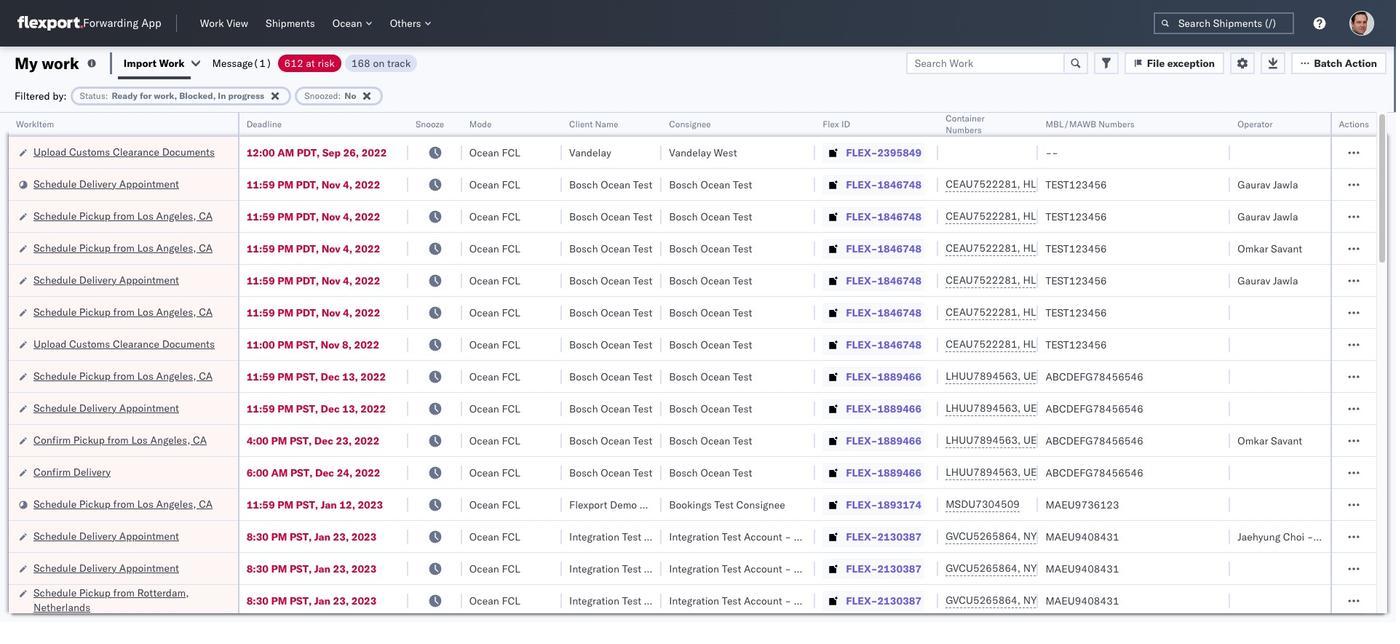 Task type: locate. For each thing, give the bounding box(es) containing it.
2 vertical spatial 8:30
[[247, 594, 269, 608]]

0 vertical spatial confirm
[[33, 434, 71, 447]]

gaurav for first schedule delivery appointment link
[[1238, 178, 1271, 191]]

2 integration from the top
[[669, 562, 719, 575]]

flex-2130387 button
[[823, 527, 925, 547], [823, 527, 925, 547], [823, 559, 925, 579], [823, 559, 925, 579], [823, 591, 925, 611], [823, 591, 925, 611]]

angeles, for 1st schedule pickup from los angeles, ca link from the bottom of the page
[[156, 498, 196, 511]]

2 vertical spatial gaurav
[[1238, 274, 1271, 287]]

workitem
[[16, 119, 54, 130]]

omkar
[[1238, 242, 1269, 255], [1238, 434, 1269, 447]]

consignee inside button
[[669, 119, 711, 130]]

2 vertical spatial gaurav jawla
[[1238, 274, 1298, 287]]

0 horizontal spatial numbers
[[946, 124, 982, 135]]

angeles, inside confirm pickup from los angeles, ca link
[[150, 434, 190, 447]]

am right 6:00
[[271, 466, 288, 479]]

upload customs clearance documents link
[[33, 145, 215, 159], [33, 337, 215, 351]]

6 ceau7522281, hlxu6269489, hlxu8034992 from the top
[[946, 338, 1172, 351]]

2 vertical spatial integration
[[669, 594, 719, 608]]

1 vertical spatial upload customs clearance documents link
[[33, 337, 215, 351]]

1 gaurav jawla from the top
[[1238, 178, 1298, 191]]

3 uetu5238478 from the top
[[1024, 434, 1095, 447]]

appointment for 1st schedule delivery appointment link from the bottom
[[119, 562, 179, 575]]

11:59 pm pst, dec 13, 2022 down 11:00 pm pst, nov 8, 2022
[[247, 370, 386, 383]]

2 1846748 from the top
[[878, 210, 922, 223]]

2 vertical spatial gvcu5265864, nyku9743990
[[946, 594, 1095, 607]]

1 vertical spatial lagerfeld
[[815, 562, 859, 575]]

numbers for mbl/mawb numbers
[[1099, 119, 1135, 130]]

1 vertical spatial customs
[[69, 337, 110, 351]]

pickup for 3rd the schedule pickup from los angeles, ca button from the bottom
[[79, 305, 111, 318]]

0 vertical spatial customs
[[69, 145, 110, 158]]

2 vertical spatial maeu9408431
[[1046, 594, 1119, 608]]

dec left 24,
[[315, 466, 334, 479]]

progress
[[228, 90, 264, 101]]

angeles, for confirm pickup from los angeles, ca link
[[150, 434, 190, 447]]

karl for 4th schedule delivery appointment link
[[794, 530, 813, 543]]

4 lhuu7894563, uetu5238478 from the top
[[946, 466, 1095, 479]]

numbers down container
[[946, 124, 982, 135]]

0 vertical spatial integration test account - karl lagerfeld
[[669, 530, 859, 543]]

integration test account - karl lagerfeld for 4th schedule delivery appointment link
[[669, 530, 859, 543]]

consignee right bookings
[[736, 498, 785, 511]]

13, down 8,
[[342, 370, 358, 383]]

0 vertical spatial savant
[[1271, 242, 1303, 255]]

nov
[[322, 178, 340, 191], [322, 210, 340, 223], [322, 242, 340, 255], [322, 274, 340, 287], [322, 306, 340, 319], [321, 338, 340, 351]]

1 test123456 from the top
[[1046, 178, 1107, 191]]

11:59 pm pst, dec 13, 2022 for schedule delivery appointment
[[247, 402, 386, 415]]

1 lhuu7894563, uetu5238478 from the top
[[946, 370, 1095, 383]]

others
[[390, 17, 421, 30]]

0 vertical spatial clearance
[[113, 145, 159, 158]]

jaehyung
[[1238, 530, 1281, 543]]

1 vertical spatial gaurav jawla
[[1238, 210, 1298, 223]]

consignee for flexport demo consignee
[[640, 498, 689, 511]]

schedule pickup from rotterdam, netherlands button
[[33, 586, 219, 616]]

schedule pickup from los angeles, ca for 5th schedule pickup from los angeles, ca link from the bottom
[[33, 209, 213, 222]]

2 vertical spatial integration test account - karl lagerfeld
[[669, 594, 859, 608]]

hlxu6269489, for 3rd schedule pickup from los angeles, ca link from the top
[[1023, 306, 1098, 319]]

2 hlxu6269489, from the top
[[1023, 210, 1098, 223]]

forwarding app
[[83, 16, 161, 30]]

bosch
[[569, 178, 598, 191], [669, 178, 698, 191], [569, 210, 598, 223], [669, 210, 698, 223], [569, 242, 598, 255], [669, 242, 698, 255], [569, 274, 598, 287], [669, 274, 698, 287], [569, 306, 598, 319], [669, 306, 698, 319], [569, 338, 598, 351], [669, 338, 698, 351], [569, 370, 598, 383], [669, 370, 698, 383], [569, 402, 598, 415], [669, 402, 698, 415], [569, 434, 598, 447], [669, 434, 698, 447], [569, 466, 598, 479], [669, 466, 698, 479]]

customs for second "upload customs clearance documents" button from the top
[[69, 337, 110, 351]]

resize handle column header for mbl/mawb numbers
[[1213, 113, 1231, 622]]

documents left 11:00
[[162, 337, 215, 351]]

2 customs from the top
[[69, 337, 110, 351]]

1 schedule pickup from los angeles, ca from the top
[[33, 209, 213, 222]]

jan
[[321, 498, 337, 511], [314, 530, 331, 543], [314, 562, 331, 575], [314, 594, 331, 608]]

work,
[[154, 90, 177, 101]]

uetu5238478 for confirm pickup from los angeles, ca
[[1024, 434, 1095, 447]]

Search Shipments (/) text field
[[1154, 12, 1294, 34]]

3 gvcu5265864, from the top
[[946, 594, 1021, 607]]

2 : from the left
[[338, 90, 341, 101]]

documents for second "upload customs clearance documents" button from the top
[[162, 337, 215, 351]]

2 maeu9408431 from the top
[[1046, 562, 1119, 575]]

10 flex- from the top
[[846, 434, 878, 447]]

lhuu7894563, uetu5238478 for schedule delivery appointment
[[946, 402, 1095, 415]]

from inside schedule pickup from rotterdam, netherlands
[[113, 586, 135, 600]]

from for confirm pickup from los angeles, ca link
[[107, 434, 129, 447]]

flex-
[[846, 146, 878, 159], [846, 178, 878, 191], [846, 210, 878, 223], [846, 242, 878, 255], [846, 274, 878, 287], [846, 306, 878, 319], [846, 338, 878, 351], [846, 370, 878, 383], [846, 402, 878, 415], [846, 434, 878, 447], [846, 466, 878, 479], [846, 498, 878, 511], [846, 530, 878, 543], [846, 562, 878, 575], [846, 594, 878, 608]]

1 vertical spatial confirm
[[33, 466, 71, 479]]

: left ready
[[105, 90, 108, 101]]

1 8:30 from the top
[[247, 530, 269, 543]]

hlxu6269489, for second schedule pickup from los angeles, ca link from the top
[[1023, 242, 1098, 255]]

from for schedule pickup from rotterdam, netherlands link
[[113, 586, 135, 600]]

pickup for 2nd the schedule pickup from los angeles, ca button
[[79, 241, 111, 254]]

3 fcl from the top
[[502, 210, 520, 223]]

8:30 for 4th schedule delivery appointment link
[[247, 530, 269, 543]]

0 vertical spatial 2130387
[[878, 530, 922, 543]]

clearance for second "upload customs clearance documents" button from the top
[[113, 337, 159, 351]]

2395849
[[878, 146, 922, 159]]

1 4, from the top
[[343, 178, 352, 191]]

1 vertical spatial 8:30 pm pst, jan 23, 2023
[[247, 562, 377, 575]]

13, for schedule pickup from los angeles, ca
[[342, 370, 358, 383]]

7 resize handle column header from the left
[[921, 113, 939, 622]]

flex-1889466 for schedule delivery appointment
[[846, 402, 922, 415]]

1 vertical spatial 8:30
[[247, 562, 269, 575]]

1 vertical spatial omkar savant
[[1238, 434, 1303, 447]]

at
[[306, 56, 315, 70]]

consignee up vandelay west
[[669, 119, 711, 130]]

choi
[[1283, 530, 1305, 543]]

ca inside button
[[193, 434, 207, 447]]

11 ocean fcl from the top
[[469, 466, 520, 479]]

5 flex-1846748 from the top
[[846, 306, 922, 319]]

1 vertical spatial jawla
[[1273, 210, 1298, 223]]

flex-2130387 for 1st schedule delivery appointment link from the bottom
[[846, 562, 922, 575]]

0 vertical spatial upload customs clearance documents link
[[33, 145, 215, 159]]

3 schedule pickup from los angeles, ca from the top
[[33, 305, 213, 318]]

4 hlxu6269489, from the top
[[1023, 274, 1098, 287]]

1 flex-1889466 from the top
[[846, 370, 922, 383]]

action
[[1345, 56, 1377, 70]]

dec up '6:00 am pst, dec 24, 2022'
[[314, 434, 333, 447]]

filtered by:
[[15, 89, 67, 102]]

1 vertical spatial integration
[[669, 562, 719, 575]]

0 vertical spatial gvcu5265864,
[[946, 530, 1021, 543]]

schedule for 4th schedule delivery appointment button from the top of the page
[[33, 530, 77, 543]]

1 vertical spatial documents
[[162, 337, 215, 351]]

confirm delivery
[[33, 466, 111, 479]]

1 karl from the top
[[794, 530, 813, 543]]

from for second schedule pickup from los angeles, ca link from the top
[[113, 241, 135, 254]]

2 vertical spatial lagerfeld
[[815, 594, 859, 608]]

1 vertical spatial 11:59 pm pst, dec 13, 2022
[[247, 402, 386, 415]]

11:59 pm pst, dec 13, 2022
[[247, 370, 386, 383], [247, 402, 386, 415]]

1 vertical spatial maeu9408431
[[1046, 562, 1119, 575]]

9 schedule from the top
[[33, 530, 77, 543]]

upload customs clearance documents for second "upload customs clearance documents" button from the top
[[33, 337, 215, 351]]

0 vertical spatial maeu9408431
[[1046, 530, 1119, 543]]

5 appointment from the top
[[119, 562, 179, 575]]

confirm delivery button
[[33, 465, 111, 481]]

3 8:30 from the top
[[247, 594, 269, 608]]

2 resize handle column header from the left
[[391, 113, 408, 622]]

0 horizontal spatial vandelay
[[569, 146, 611, 159]]

2 1889466 from the top
[[878, 402, 922, 415]]

2 lhuu7894563, uetu5238478 from the top
[[946, 402, 1095, 415]]

0 vertical spatial account
[[744, 530, 782, 543]]

1 vertical spatial am
[[271, 466, 288, 479]]

los for 2nd the schedule pickup from los angeles, ca button
[[137, 241, 154, 254]]

1 horizontal spatial numbers
[[1099, 119, 1135, 130]]

11:00
[[247, 338, 275, 351]]

2 schedule pickup from los angeles, ca button from the top
[[33, 241, 213, 257]]

0 horizontal spatial :
[[105, 90, 108, 101]]

2 schedule delivery appointment button from the top
[[33, 273, 179, 289]]

pickup for first the schedule pickup from los angeles, ca button from the top of the page
[[79, 209, 111, 222]]

confirm inside confirm pickup from los angeles, ca link
[[33, 434, 71, 447]]

numbers right "mbl/mawb"
[[1099, 119, 1135, 130]]

13, for schedule delivery appointment
[[342, 402, 358, 415]]

2 omkar from the top
[[1238, 434, 1269, 447]]

2 vertical spatial nyku9743990
[[1023, 594, 1095, 607]]

uetu5238478 for schedule pickup from los angeles, ca
[[1024, 370, 1095, 383]]

pm
[[278, 178, 293, 191], [278, 210, 293, 223], [278, 242, 293, 255], [278, 274, 293, 287], [278, 306, 293, 319], [278, 338, 293, 351], [278, 370, 293, 383], [278, 402, 293, 415], [271, 434, 287, 447], [278, 498, 293, 511], [271, 530, 287, 543], [271, 562, 287, 575], [271, 594, 287, 608]]

appointment for first schedule delivery appointment link
[[119, 177, 179, 190]]

upload customs clearance documents
[[33, 145, 215, 158], [33, 337, 215, 351]]

los for 3rd the schedule pickup from los angeles, ca button from the bottom
[[137, 305, 154, 318]]

filtered
[[15, 89, 50, 102]]

am right 12:00
[[278, 146, 294, 159]]

1889466
[[878, 370, 922, 383], [878, 402, 922, 415], [878, 434, 922, 447], [878, 466, 922, 479]]

0 vertical spatial upload customs clearance documents button
[[33, 145, 215, 161]]

2 vertical spatial gvcu5265864,
[[946, 594, 1021, 607]]

2 vertical spatial flex-2130387
[[846, 594, 922, 608]]

1 horizontal spatial :
[[338, 90, 341, 101]]

1 vertical spatial 2130387
[[878, 562, 922, 575]]

14 fcl from the top
[[502, 562, 520, 575]]

from for 1st schedule pickup from los angeles, ca link from the bottom of the page
[[113, 498, 135, 511]]

5 schedule delivery appointment link from the top
[[33, 561, 179, 575]]

appointment
[[119, 177, 179, 190], [119, 273, 179, 286], [119, 401, 179, 415], [119, 530, 179, 543], [119, 562, 179, 575]]

omkar for lhuu7894563, uetu5238478
[[1238, 434, 1269, 447]]

karl for 1st schedule delivery appointment link from the bottom
[[794, 562, 813, 575]]

1 vertical spatial savant
[[1271, 434, 1303, 447]]

numbers inside container numbers
[[946, 124, 982, 135]]

2 schedule from the top
[[33, 209, 77, 222]]

3 flex- from the top
[[846, 210, 878, 223]]

1 uetu5238478 from the top
[[1024, 370, 1095, 383]]

schedule for 2nd schedule delivery appointment button from the top
[[33, 273, 77, 286]]

uetu5238478
[[1024, 370, 1095, 383], [1024, 402, 1095, 415], [1024, 434, 1095, 447], [1024, 466, 1095, 479]]

1 resize handle column header from the left
[[220, 113, 238, 622]]

abcdefg78456546
[[1046, 370, 1144, 383], [1046, 402, 1144, 415], [1046, 434, 1144, 447], [1046, 466, 1144, 479]]

pickup inside schedule pickup from rotterdam, netherlands
[[79, 586, 111, 600]]

confirm
[[33, 434, 71, 447], [33, 466, 71, 479]]

los inside button
[[131, 434, 148, 447]]

schedule pickup from los angeles, ca for second schedule pickup from los angeles, ca link from the bottom of the page
[[33, 369, 213, 383]]

resize handle column header
[[220, 113, 238, 622], [391, 113, 408, 622], [445, 113, 462, 622], [545, 113, 562, 622], [644, 113, 662, 622], [798, 113, 816, 622], [921, 113, 939, 622], [1021, 113, 1038, 622], [1213, 113, 1231, 622], [1313, 113, 1330, 622], [1359, 113, 1377, 622]]

file exception
[[1147, 56, 1215, 70]]

los for first the schedule pickup from los angeles, ca button from the top of the page
[[137, 209, 154, 222]]

1 vertical spatial account
[[744, 562, 782, 575]]

pdt, for upload customs clearance documents link for 2nd "upload customs clearance documents" button from the bottom
[[297, 146, 320, 159]]

6 hlxu8034992 from the top
[[1100, 338, 1172, 351]]

0 vertical spatial lagerfeld
[[815, 530, 859, 543]]

sep
[[322, 146, 341, 159]]

1 appointment from the top
[[119, 177, 179, 190]]

work
[[200, 17, 224, 30], [159, 56, 185, 70]]

pdt,
[[297, 146, 320, 159], [296, 178, 319, 191], [296, 210, 319, 223], [296, 242, 319, 255], [296, 274, 319, 287], [296, 306, 319, 319]]

0 vertical spatial omkar savant
[[1238, 242, 1303, 255]]

Search Work text field
[[906, 52, 1065, 74]]

exception
[[1167, 56, 1215, 70]]

omkar for ceau7522281, hlxu6269489, hlxu8034992
[[1238, 242, 1269, 255]]

confirm delivery link
[[33, 465, 111, 479]]

ready
[[112, 90, 138, 101]]

1 vertical spatial gaurav
[[1238, 210, 1271, 223]]

0 vertical spatial upload customs clearance documents
[[33, 145, 215, 158]]

3 gvcu5265864, nyku9743990 from the top
[[946, 594, 1095, 607]]

0 vertical spatial gvcu5265864, nyku9743990
[[946, 530, 1095, 543]]

4:00
[[247, 434, 269, 447]]

: for status
[[105, 90, 108, 101]]

2 vandelay from the left
[[669, 146, 711, 159]]

schedule for 3rd the schedule pickup from los angeles, ca button from the bottom
[[33, 305, 77, 318]]

1846748
[[878, 178, 922, 191], [878, 210, 922, 223], [878, 242, 922, 255], [878, 274, 922, 287], [878, 306, 922, 319], [878, 338, 922, 351]]

0 vertical spatial integration
[[669, 530, 719, 543]]

dec down 11:00 pm pst, nov 8, 2022
[[321, 370, 340, 383]]

1 lhuu7894563, from the top
[[946, 370, 1021, 383]]

6 11:59 from the top
[[247, 370, 275, 383]]

1 integration test account - karl lagerfeld from the top
[[669, 530, 859, 543]]

flex-2130387
[[846, 530, 922, 543], [846, 562, 922, 575], [846, 594, 922, 608]]

3 lhuu7894563, from the top
[[946, 434, 1021, 447]]

0 vertical spatial jawla
[[1273, 178, 1298, 191]]

1 13, from the top
[[342, 370, 358, 383]]

2 11:59 pm pst, dec 13, 2022 from the top
[[247, 402, 386, 415]]

0 vertical spatial nyku9743990
[[1023, 530, 1095, 543]]

5 hlxu8034992 from the top
[[1100, 306, 1172, 319]]

1 vertical spatial 13,
[[342, 402, 358, 415]]

client name button
[[562, 116, 647, 130]]

rotterdam,
[[137, 586, 189, 600]]

1 vertical spatial work
[[159, 56, 185, 70]]

ocean inside button
[[332, 17, 362, 30]]

0 vertical spatial omkar
[[1238, 242, 1269, 255]]

(1)
[[253, 56, 272, 70]]

8:30
[[247, 530, 269, 543], [247, 562, 269, 575], [247, 594, 269, 608]]

name
[[595, 119, 618, 130]]

0 vertical spatial upload
[[33, 145, 67, 158]]

snooze
[[416, 119, 444, 130]]

3 flex-1889466 from the top
[[846, 434, 922, 447]]

test123456
[[1046, 178, 1107, 191], [1046, 210, 1107, 223], [1046, 242, 1107, 255], [1046, 274, 1107, 287], [1046, 306, 1107, 319], [1046, 338, 1107, 351]]

0 vertical spatial work
[[200, 17, 224, 30]]

pdt, for 3rd schedule pickup from los angeles, ca link from the top
[[296, 306, 319, 319]]

schedule delivery appointment button
[[33, 177, 179, 193], [33, 273, 179, 289], [33, 401, 179, 417], [33, 529, 179, 545], [33, 561, 179, 577]]

12 fcl from the top
[[502, 498, 520, 511]]

1 vertical spatial karl
[[794, 562, 813, 575]]

0 vertical spatial karl
[[794, 530, 813, 543]]

2 vertical spatial jawla
[[1273, 274, 1298, 287]]

mode
[[469, 119, 492, 130]]

2 upload from the top
[[33, 337, 67, 351]]

1 vertical spatial gvcu5265864,
[[946, 562, 1021, 575]]

appointment for 4th schedule delivery appointment link
[[119, 530, 179, 543]]

1 vandelay from the left
[[569, 146, 611, 159]]

schedule pickup from los angeles, ca button
[[33, 209, 213, 225], [33, 241, 213, 257], [33, 305, 213, 321], [33, 369, 213, 385], [33, 497, 213, 513]]

los for first the schedule pickup from los angeles, ca button from the bottom
[[137, 498, 154, 511]]

dec up 4:00 pm pst, dec 23, 2022
[[321, 402, 340, 415]]

2023
[[358, 498, 383, 511], [351, 530, 377, 543], [351, 562, 377, 575], [351, 594, 377, 608]]

pickup
[[79, 209, 111, 222], [79, 241, 111, 254], [79, 305, 111, 318], [79, 369, 111, 383], [73, 434, 105, 447], [79, 498, 111, 511], [79, 586, 111, 600]]

2 vertical spatial 8:30 pm pst, jan 23, 2023
[[247, 594, 377, 608]]

0 vertical spatial 13,
[[342, 370, 358, 383]]

4,
[[343, 178, 352, 191], [343, 210, 352, 223], [343, 242, 352, 255], [343, 274, 352, 287], [343, 306, 352, 319]]

pdt, for 2nd schedule delivery appointment link from the top of the page
[[296, 274, 319, 287]]

confirm inside confirm delivery link
[[33, 466, 71, 479]]

schedule for first the schedule pickup from los angeles, ca button from the bottom
[[33, 498, 77, 511]]

snoozed : no
[[304, 90, 356, 101]]

1 vertical spatial nyku9743990
[[1023, 562, 1095, 575]]

5 schedule pickup from los angeles, ca from the top
[[33, 498, 213, 511]]

2 vertical spatial karl
[[794, 594, 813, 608]]

maeu9408431 for 4th schedule delivery appointment link
[[1046, 530, 1119, 543]]

6:00
[[247, 466, 269, 479]]

hlxu6269489,
[[1023, 178, 1098, 191], [1023, 210, 1098, 223], [1023, 242, 1098, 255], [1023, 274, 1098, 287], [1023, 306, 1098, 319], [1023, 338, 1098, 351]]

11 schedule from the top
[[33, 586, 77, 600]]

5 schedule delivery appointment from the top
[[33, 562, 179, 575]]

2 confirm from the top
[[33, 466, 71, 479]]

2 vertical spatial account
[[744, 594, 782, 608]]

message (1)
[[212, 56, 272, 70]]

schedule for first the schedule pickup from los angeles, ca button from the top of the page
[[33, 209, 77, 222]]

1 vertical spatial clearance
[[113, 337, 159, 351]]

ca for 3rd schedule pickup from los angeles, ca link from the top
[[199, 305, 213, 318]]

documents
[[162, 145, 215, 158], [162, 337, 215, 351]]

6 ceau7522281, from the top
[[946, 338, 1021, 351]]

2 vertical spatial 2130387
[[878, 594, 922, 608]]

1 confirm from the top
[[33, 434, 71, 447]]

1 horizontal spatial vandelay
[[669, 146, 711, 159]]

lagerfeld
[[815, 530, 859, 543], [815, 562, 859, 575], [815, 594, 859, 608]]

1 vertical spatial upload customs clearance documents button
[[33, 337, 215, 353]]

consignee right demo
[[640, 498, 689, 511]]

1 vertical spatial upload customs clearance documents
[[33, 337, 215, 351]]

2 flex-1889466 from the top
[[846, 402, 922, 415]]

container numbers
[[946, 113, 985, 135]]

1 horizontal spatial work
[[200, 17, 224, 30]]

upload customs clearance documents link for 2nd "upload customs clearance documents" button from the bottom
[[33, 145, 215, 159]]

6 1846748 from the top
[[878, 338, 922, 351]]

8:30 pm pst, jan 23, 2023 for 1st schedule delivery appointment link from the bottom
[[247, 562, 377, 575]]

11:59 pm pst, dec 13, 2022 up 4:00 pm pst, dec 23, 2022
[[247, 402, 386, 415]]

0 vertical spatial 8:30
[[247, 530, 269, 543]]

1 11:59 from the top
[[247, 178, 275, 191]]

1 vertical spatial flex-2130387
[[846, 562, 922, 575]]

1 vertical spatial upload
[[33, 337, 67, 351]]

vandelay west
[[669, 146, 737, 159]]

documents down blocked,
[[162, 145, 215, 158]]

3 schedule pickup from los angeles, ca link from the top
[[33, 305, 213, 319]]

pdt, for second schedule pickup from los angeles, ca link from the top
[[296, 242, 319, 255]]

am for pdt,
[[278, 146, 294, 159]]

2 11:59 pm pdt, nov 4, 2022 from the top
[[247, 210, 380, 223]]

origin
[[1338, 530, 1366, 543]]

2 clearance from the top
[[113, 337, 159, 351]]

work right import
[[159, 56, 185, 70]]

4 appointment from the top
[[119, 530, 179, 543]]

vandelay left west
[[669, 146, 711, 159]]

file exception button
[[1125, 52, 1225, 74], [1125, 52, 1225, 74]]

8:30 pm pst, jan 23, 2023
[[247, 530, 377, 543], [247, 562, 377, 575], [247, 594, 377, 608]]

3 schedule from the top
[[33, 241, 77, 254]]

pst,
[[296, 338, 318, 351], [296, 370, 318, 383], [296, 402, 318, 415], [290, 434, 312, 447], [290, 466, 313, 479], [296, 498, 318, 511], [290, 530, 312, 543], [290, 562, 312, 575], [290, 594, 312, 608]]

angeles, for 5th schedule pickup from los angeles, ca link from the bottom
[[156, 209, 196, 222]]

3 lagerfeld from the top
[[815, 594, 859, 608]]

actions
[[1339, 119, 1369, 130]]

work left "view"
[[200, 17, 224, 30]]

0 vertical spatial 8:30 pm pst, jan 23, 2023
[[247, 530, 377, 543]]

1 vertical spatial gvcu5265864, nyku9743990
[[946, 562, 1095, 575]]

0 vertical spatial flex-2130387
[[846, 530, 922, 543]]

6 schedule from the top
[[33, 369, 77, 383]]

ca for 1st schedule pickup from los angeles, ca link from the bottom of the page
[[199, 498, 213, 511]]

0 vertical spatial am
[[278, 146, 294, 159]]

gaurav
[[1238, 178, 1271, 191], [1238, 210, 1271, 223], [1238, 274, 1271, 287]]

10 fcl from the top
[[502, 434, 520, 447]]

consignee button
[[662, 116, 801, 130]]

vandelay down "client name"
[[569, 146, 611, 159]]

0 vertical spatial gaurav jawla
[[1238, 178, 1298, 191]]

0 vertical spatial documents
[[162, 145, 215, 158]]

gaurav for 2nd schedule delivery appointment link from the top of the page
[[1238, 274, 1271, 287]]

13, up 4:00 pm pst, dec 23, 2022
[[342, 402, 358, 415]]

2 gvcu5265864, nyku9743990 from the top
[[946, 562, 1095, 575]]

flex-2130387 for 4th schedule delivery appointment link
[[846, 530, 922, 543]]

1 vertical spatial omkar
[[1238, 434, 1269, 447]]

lhuu7894563, for confirm pickup from los angeles, ca
[[946, 434, 1021, 447]]

12 ocean fcl from the top
[[469, 498, 520, 511]]

1 vertical spatial integration test account - karl lagerfeld
[[669, 562, 859, 575]]

schedule inside schedule pickup from rotterdam, netherlands
[[33, 586, 77, 600]]

8:30 for 1st schedule delivery appointment link from the bottom
[[247, 562, 269, 575]]

1 1889466 from the top
[[878, 370, 922, 383]]

--
[[1046, 146, 1058, 159]]

8 flex- from the top
[[846, 370, 878, 383]]

2 8:30 from the top
[[247, 562, 269, 575]]

1 11:59 pm pdt, nov 4, 2022 from the top
[[247, 178, 380, 191]]

2 ceau7522281, from the top
[[946, 210, 1021, 223]]

operator
[[1238, 119, 1273, 130]]

vandelay
[[569, 146, 611, 159], [669, 146, 711, 159]]

0 vertical spatial 11:59 pm pst, dec 13, 2022
[[247, 370, 386, 383]]

flex-1889466 for schedule pickup from los angeles, ca
[[846, 370, 922, 383]]

bookings test consignee
[[669, 498, 785, 511]]

hlxu8034992
[[1100, 178, 1172, 191], [1100, 210, 1172, 223], [1100, 242, 1172, 255], [1100, 274, 1172, 287], [1100, 306, 1172, 319], [1100, 338, 1172, 351]]

0 vertical spatial gaurav
[[1238, 178, 1271, 191]]

6 flex- from the top
[[846, 306, 878, 319]]

ca
[[199, 209, 213, 222], [199, 241, 213, 254], [199, 305, 213, 318], [199, 369, 213, 383], [193, 434, 207, 447], [199, 498, 213, 511]]

: left 'no'
[[338, 90, 341, 101]]

customs for 2nd "upload customs clearance documents" button from the bottom
[[69, 145, 110, 158]]

flex-1889466
[[846, 370, 922, 383], [846, 402, 922, 415], [846, 434, 922, 447], [846, 466, 922, 479]]

upload customs clearance documents for 2nd "upload customs clearance documents" button from the bottom
[[33, 145, 215, 158]]



Task type: vqa. For each thing, say whether or not it's contained in the screenshot.
"Container Numbers" at the top right of the page
yes



Task type: describe. For each thing, give the bounding box(es) containing it.
11:59 pm pdt, nov 4, 2022 for 2nd schedule delivery appointment link from the top of the page
[[247, 274, 380, 287]]

4 11:59 from the top
[[247, 274, 275, 287]]

confirm for confirm delivery
[[33, 466, 71, 479]]

4 1889466 from the top
[[878, 466, 922, 479]]

flexport
[[569, 498, 607, 511]]

on
[[373, 56, 385, 70]]

2 account from the top
[[744, 562, 782, 575]]

4 schedule delivery appointment button from the top
[[33, 529, 179, 545]]

angeles, for 3rd schedule pickup from los angeles, ca link from the top
[[156, 305, 196, 318]]

mbl/mawb
[[1046, 119, 1096, 130]]

11:59 pm pst, jan 12, 2023
[[247, 498, 383, 511]]

mode button
[[462, 116, 547, 130]]

in
[[218, 90, 226, 101]]

vandelay for vandelay
[[569, 146, 611, 159]]

ca for second schedule pickup from los angeles, ca link from the top
[[199, 241, 213, 254]]

1 schedule pickup from los angeles, ca link from the top
[[33, 209, 213, 223]]

11 flex- from the top
[[846, 466, 878, 479]]

omkar savant for lhuu7894563, uetu5238478
[[1238, 434, 1303, 447]]

6:00 am pst, dec 24, 2022
[[247, 466, 380, 479]]

2 nyku9743990 from the top
[[1023, 562, 1095, 575]]

5 flex- from the top
[[846, 274, 878, 287]]

4 fcl from the top
[[502, 242, 520, 255]]

8 fcl from the top
[[502, 370, 520, 383]]

1 fcl from the top
[[502, 146, 520, 159]]

deadline button
[[239, 116, 394, 130]]

schedule pickup from los angeles, ca for 1st schedule pickup from los angeles, ca link from the bottom of the page
[[33, 498, 213, 511]]

demo
[[610, 498, 637, 511]]

schedule for 2nd the schedule pickup from los angeles, ca button from the bottom
[[33, 369, 77, 383]]

1 upload customs clearance documents button from the top
[[33, 145, 215, 161]]

confirm pickup from los angeles, ca link
[[33, 433, 207, 447]]

4 schedule delivery appointment link from the top
[[33, 529, 179, 543]]

2 fcl from the top
[[502, 178, 520, 191]]

shipments
[[266, 17, 315, 30]]

schedule pickup from rotterdam, netherlands
[[33, 586, 189, 614]]

work
[[42, 53, 79, 73]]

schedule pickup from los angeles, ca for second schedule pickup from los angeles, ca link from the top
[[33, 241, 213, 254]]

168 on track
[[351, 56, 411, 70]]

am for pst,
[[271, 466, 288, 479]]

15 ocean fcl from the top
[[469, 594, 520, 608]]

3 8:30 pm pst, jan 23, 2023 from the top
[[247, 594, 377, 608]]

7 11:59 from the top
[[247, 402, 275, 415]]

abcdefg78456546 for schedule delivery appointment
[[1046, 402, 1144, 415]]

resize handle column header for mode
[[545, 113, 562, 622]]

flexport demo consignee
[[569, 498, 689, 511]]

from for 5th schedule pickup from los angeles, ca link from the bottom
[[113, 209, 135, 222]]

resize handle column header for deadline
[[391, 113, 408, 622]]

upload customs clearance documents link for second "upload customs clearance documents" button from the top
[[33, 337, 215, 351]]

flex-1889466 for confirm pickup from los angeles, ca
[[846, 434, 922, 447]]

message
[[212, 56, 253, 70]]

4 ceau7522281, from the top
[[946, 274, 1021, 287]]

los for 2nd the schedule pickup from los angeles, ca button from the bottom
[[137, 369, 154, 383]]

11 resize handle column header from the left
[[1359, 113, 1377, 622]]

3 resize handle column header from the left
[[445, 113, 462, 622]]

los for confirm pickup from los angeles, ca button
[[131, 434, 148, 447]]

3 jawla from the top
[[1273, 274, 1298, 287]]

schedule pickup from rotterdam, netherlands link
[[33, 586, 219, 615]]

mbl/mawb numbers
[[1046, 119, 1135, 130]]

others button
[[384, 14, 437, 33]]

savant for ceau7522281, hlxu6269489, hlxu8034992
[[1271, 242, 1303, 255]]

8 ocean fcl from the top
[[469, 370, 520, 383]]

14 flex- from the top
[[846, 562, 878, 575]]

my work
[[15, 53, 79, 73]]

168
[[351, 56, 370, 70]]

4 uetu5238478 from the top
[[1024, 466, 1095, 479]]

gaurav jawla for 2nd schedule delivery appointment link from the top of the page
[[1238, 274, 1298, 287]]

11:59 pm pdt, nov 4, 2022 for 3rd schedule pickup from los angeles, ca link from the top
[[247, 306, 380, 319]]

lhuu7894563, uetu5238478 for schedule pickup from los angeles, ca
[[946, 370, 1095, 383]]

1 schedule delivery appointment button from the top
[[33, 177, 179, 193]]

import
[[124, 56, 157, 70]]

integration test account - karl lagerfeld for 1st schedule delivery appointment link from the bottom
[[669, 562, 859, 575]]

risk
[[318, 56, 335, 70]]

1 nyku9743990 from the top
[[1023, 530, 1095, 543]]

12 flex- from the top
[[846, 498, 878, 511]]

14 ocean fcl from the top
[[469, 562, 520, 575]]

vandelay for vandelay west
[[669, 146, 711, 159]]

no
[[345, 90, 356, 101]]

resize handle column header for flex id
[[921, 113, 939, 622]]

flex id
[[823, 119, 850, 130]]

2 gaurav from the top
[[1238, 210, 1271, 223]]

confirm pickup from los angeles, ca button
[[33, 433, 207, 449]]

13 ocean fcl from the top
[[469, 530, 520, 543]]

1889466 for schedule pickup from los angeles, ca
[[878, 370, 922, 383]]

pdt, for first schedule delivery appointment link
[[296, 178, 319, 191]]

3 integration from the top
[[669, 594, 719, 608]]

savant for lhuu7894563, uetu5238478
[[1271, 434, 1303, 447]]

5 ocean fcl from the top
[[469, 274, 520, 287]]

2 upload customs clearance documents button from the top
[[33, 337, 215, 353]]

abcdefg78456546 for confirm pickup from los angeles, ca
[[1046, 434, 1144, 447]]

5 schedule delivery appointment button from the top
[[33, 561, 179, 577]]

forwarding app link
[[17, 16, 161, 31]]

6 fcl from the top
[[502, 306, 520, 319]]

2 hlxu8034992 from the top
[[1100, 210, 1172, 223]]

5 test123456 from the top
[[1046, 306, 1107, 319]]

gvcu5265864, nyku9743990 for 4th schedule delivery appointment link
[[946, 530, 1095, 543]]

2 4, from the top
[[343, 210, 352, 223]]

1 account from the top
[[744, 530, 782, 543]]

1 2130387 from the top
[[878, 530, 922, 543]]

from for 3rd schedule pickup from los angeles, ca link from the top
[[113, 305, 135, 318]]

5 1846748 from the top
[[878, 306, 922, 319]]

3 integration test account - karl lagerfeld from the top
[[669, 594, 859, 608]]

gvcu5265864, nyku9743990 for 1st schedule delivery appointment link from the bottom
[[946, 562, 1095, 575]]

3 schedule delivery appointment from the top
[[33, 401, 179, 415]]

3 maeu9408431 from the top
[[1046, 594, 1119, 608]]

schedule for 2nd the schedule pickup from los angeles, ca button
[[33, 241, 77, 254]]

id
[[841, 119, 850, 130]]

abcdefg78456546 for schedule pickup from los angeles, ca
[[1046, 370, 1144, 383]]

msdu7304509
[[946, 498, 1020, 511]]

my
[[15, 53, 38, 73]]

dec for schedule pickup from los angeles, ca
[[321, 370, 340, 383]]

8:30 pm pst, jan 23, 2023 for 4th schedule delivery appointment link
[[247, 530, 377, 543]]

forwarding
[[83, 16, 139, 30]]

shipments link
[[260, 14, 321, 33]]

view
[[227, 17, 248, 30]]

import work
[[124, 56, 185, 70]]

angeles, for second schedule pickup from los angeles, ca link from the bottom of the page
[[156, 369, 196, 383]]

flex-1893174
[[846, 498, 922, 511]]

3 schedule delivery appointment link from the top
[[33, 401, 179, 415]]

client
[[569, 119, 593, 130]]

3 test123456 from the top
[[1046, 242, 1107, 255]]

24,
[[337, 466, 353, 479]]

4 abcdefg78456546 from the top
[[1046, 466, 1144, 479]]

2 ceau7522281, hlxu6269489, hlxu8034992 from the top
[[946, 210, 1172, 223]]

1 ceau7522281, hlxu6269489, hlxu8034992 from the top
[[946, 178, 1172, 191]]

4 lhuu7894563, from the top
[[946, 466, 1021, 479]]

612
[[284, 56, 303, 70]]

1 schedule delivery appointment from the top
[[33, 177, 179, 190]]

by:
[[53, 89, 67, 102]]

west
[[714, 146, 737, 159]]

4 1846748 from the top
[[878, 274, 922, 287]]

1 ceau7522281, from the top
[[946, 178, 1021, 191]]

status
[[80, 90, 105, 101]]

resize handle column header for container numbers
[[1021, 113, 1038, 622]]

dec for schedule delivery appointment
[[321, 402, 340, 415]]

workitem button
[[9, 116, 223, 130]]

snoozed
[[304, 90, 338, 101]]

consignee for bookings test consignee
[[736, 498, 785, 511]]

pickup for 2nd the schedule pickup from los angeles, ca button from the bottom
[[79, 369, 111, 383]]

schedule for 1st schedule delivery appointment button from the top
[[33, 177, 77, 190]]

5 schedule pickup from los angeles, ca button from the top
[[33, 497, 213, 513]]

11:59 pm pst, dec 13, 2022 for schedule pickup from los angeles, ca
[[247, 370, 386, 383]]

track
[[387, 56, 411, 70]]

8,
[[342, 338, 352, 351]]

app
[[141, 16, 161, 30]]

4 schedule pickup from los angeles, ca button from the top
[[33, 369, 213, 385]]

status : ready for work, blocked, in progress
[[80, 90, 264, 101]]

schedule for schedule pickup from rotterdam, netherlands button
[[33, 586, 77, 600]]

3 hlxu8034992 from the top
[[1100, 242, 1172, 255]]

3 4, from the top
[[343, 242, 352, 255]]

mbl/mawb numbers button
[[1038, 116, 1216, 130]]

omkar savant for ceau7522281, hlxu6269489, hlxu8034992
[[1238, 242, 1303, 255]]

2 flex-1846748 from the top
[[846, 210, 922, 223]]

appointment for 2nd schedule delivery appointment link from the top of the page
[[119, 273, 179, 286]]

flex-2395849
[[846, 146, 922, 159]]

6 ocean fcl from the top
[[469, 306, 520, 319]]

1 1846748 from the top
[[878, 178, 922, 191]]

lhuu7894563, for schedule pickup from los angeles, ca
[[946, 370, 1021, 383]]

2 schedule pickup from los angeles, ca link from the top
[[33, 241, 213, 255]]

delivery inside button
[[73, 466, 111, 479]]

1 ocean fcl from the top
[[469, 146, 520, 159]]

4 flex-1889466 from the top
[[846, 466, 922, 479]]

4:00 pm pst, dec 23, 2022
[[247, 434, 380, 447]]

container
[[946, 113, 985, 124]]

1 upload from the top
[[33, 145, 67, 158]]

11 fcl from the top
[[502, 466, 520, 479]]

1 flex-1846748 from the top
[[846, 178, 922, 191]]

3 ceau7522281, from the top
[[946, 242, 1021, 255]]

container numbers button
[[939, 110, 1024, 136]]

ca for second schedule pickup from los angeles, ca link from the bottom of the page
[[199, 369, 213, 383]]

12:00 am pdt, sep 26, 2022
[[247, 146, 387, 159]]

3 karl from the top
[[794, 594, 813, 608]]

from for second schedule pickup from los angeles, ca link from the bottom of the page
[[113, 369, 135, 383]]

1 hlxu8034992 from the top
[[1100, 178, 1172, 191]]

for
[[140, 90, 152, 101]]

1893174
[[878, 498, 922, 511]]

3 flex-2130387 from the top
[[846, 594, 922, 608]]

work view
[[200, 17, 248, 30]]

clearance for 2nd "upload customs clearance documents" button from the bottom
[[113, 145, 159, 158]]

batch action button
[[1292, 52, 1387, 74]]

flexport. image
[[17, 16, 83, 31]]

resize handle column header for workitem
[[220, 113, 238, 622]]

1 schedule delivery appointment link from the top
[[33, 177, 179, 191]]

5 schedule pickup from los angeles, ca link from the top
[[33, 497, 213, 511]]

batch action
[[1314, 56, 1377, 70]]

angeles, for second schedule pickup from los angeles, ca link from the top
[[156, 241, 196, 254]]

blocked,
[[179, 90, 216, 101]]

2 lagerfeld from the top
[[815, 562, 859, 575]]

4 flex- from the top
[[846, 242, 878, 255]]

resize handle column header for client name
[[644, 113, 662, 622]]

5 ceau7522281, from the top
[[946, 306, 1021, 319]]

dec for confirm pickup from los angeles, ca
[[314, 434, 333, 447]]

jaehyung choi - test origin agent
[[1238, 530, 1396, 543]]

26,
[[343, 146, 359, 159]]

import work button
[[124, 56, 185, 70]]

pickup for confirm pickup from los angeles, ca button
[[73, 434, 105, 447]]

2 schedule delivery appointment link from the top
[[33, 273, 179, 287]]

1889466 for schedule delivery appointment
[[878, 402, 922, 415]]

12,
[[339, 498, 355, 511]]

hlxu6269489, for 2nd schedule delivery appointment link from the top of the page
[[1023, 274, 1098, 287]]

confirm pickup from los angeles, ca
[[33, 434, 207, 447]]

batch
[[1314, 56, 1343, 70]]

0 horizontal spatial work
[[159, 56, 185, 70]]

6 test123456 from the top
[[1046, 338, 1107, 351]]

flex
[[823, 119, 839, 130]]

work inside work view link
[[200, 17, 224, 30]]

schedule pickup from los angeles, ca for 3rd schedule pickup from los angeles, ca link from the top
[[33, 305, 213, 318]]

4 schedule pickup from los angeles, ca link from the top
[[33, 369, 213, 383]]

: for snoozed
[[338, 90, 341, 101]]

client name
[[569, 119, 618, 130]]

9 ocean fcl from the top
[[469, 402, 520, 415]]

uetu5238478 for schedule delivery appointment
[[1024, 402, 1095, 415]]

ocean button
[[327, 14, 378, 33]]

schedule for fifth schedule delivery appointment button from the top
[[33, 562, 77, 575]]

2 schedule delivery appointment from the top
[[33, 273, 179, 286]]

maeu9736123
[[1046, 498, 1119, 511]]

3 2130387 from the top
[[878, 594, 922, 608]]

file
[[1147, 56, 1165, 70]]

lhuu7894563, uetu5238478 for confirm pickup from los angeles, ca
[[946, 434, 1095, 447]]

ca for 5th schedule pickup from los angeles, ca link from the bottom
[[199, 209, 213, 222]]

3 nyku9743990 from the top
[[1023, 594, 1095, 607]]

9 fcl from the top
[[502, 402, 520, 415]]

deadline
[[247, 119, 282, 130]]

appointment for 3rd schedule delivery appointment link from the bottom
[[119, 401, 179, 415]]

schedule for 3rd schedule delivery appointment button
[[33, 401, 77, 415]]

bookings
[[669, 498, 712, 511]]

agent
[[1369, 530, 1396, 543]]

lhuu7894563, for schedule delivery appointment
[[946, 402, 1021, 415]]

2 ocean fcl from the top
[[469, 178, 520, 191]]



